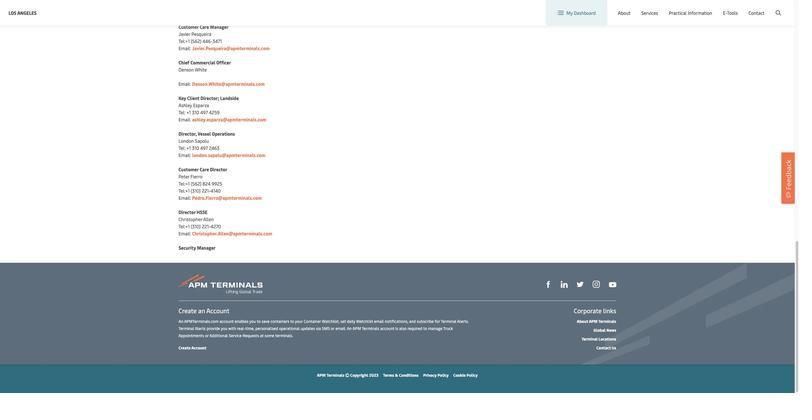 Task type: vqa. For each thing, say whether or not it's contained in the screenshot.
Javier.Pesqueira@apmterminals.com
yes



Task type: describe. For each thing, give the bounding box(es) containing it.
allen
[[203, 216, 214, 222]]

fierro
[[191, 173, 203, 180]]

global for global news
[[594, 328, 606, 333]]

key
[[179, 95, 186, 101]]

director hsse christopher allen tel:+1 (310) 221-4270 email: christopher.allen@apmterminals.com
[[179, 209, 272, 237]]

operations
[[212, 131, 235, 137]]

about for about apm terminals
[[577, 319, 588, 324]]

global menu
[[685, 5, 711, 12]]

los angeles link
[[9, 9, 37, 16]]

client
[[187, 95, 200, 101]]

customer for javier
[[179, 24, 199, 30]]

my dashboard
[[567, 10, 596, 16]]

vessel
[[198, 131, 211, 137]]

enables
[[235, 319, 249, 324]]

alerts
[[195, 326, 206, 331]]

set
[[341, 319, 346, 324]]

hsse
[[197, 209, 208, 215]]

create account
[[179, 345, 207, 351]]

create inside login / create account "link"
[[753, 5, 767, 12]]

0 horizontal spatial to
[[257, 319, 261, 324]]

446-
[[203, 38, 213, 44]]

personalised
[[256, 326, 278, 331]]

officer
[[216, 59, 231, 66]]

2 vertical spatial terminals
[[327, 373, 345, 378]]

feedback
[[784, 159, 794, 190]]

1 vertical spatial terminal
[[179, 326, 194, 331]]

email
[[374, 319, 384, 324]]

+1 inside key client director; landside ashley esparza tel: +1 310 497 4259 email: ashley.esparza@apmterminals.com
[[187, 109, 191, 115]]

3 tel:+1 from the top
[[179, 188, 190, 194]]

and
[[409, 319, 416, 324]]

1 horizontal spatial to
[[290, 319, 294, 324]]

about button
[[618, 0, 631, 26]]

310 inside key client director; landside ashley esparza tel: +1 310 497 4259 email: ashley.esparza@apmterminals.com
[[192, 109, 199, 115]]

sapolu
[[195, 138, 209, 144]]

2 vertical spatial account
[[191, 345, 207, 351]]

links
[[604, 307, 617, 315]]

497 inside director, vessel operations london sapolu tel: +1 310 497 2463 email: london.sapolu@apmterminals.com
[[200, 145, 208, 151]]

221- inside customer care director peter fierro tel:+1 (562) 824 9925 tel:+1 (310) 221-4140 email: pedro.fierro@apmterminals.com
[[202, 188, 211, 194]]

0 vertical spatial terminal
[[441, 319, 457, 324]]

service
[[229, 333, 242, 338]]

1 vertical spatial account
[[207, 307, 230, 315]]

services button
[[642, 0, 658, 26]]

chief commercial officer denson white
[[179, 59, 231, 73]]

1 vertical spatial manager
[[197, 245, 216, 251]]

apmterminals.com
[[184, 319, 219, 324]]

email: inside customer care director peter fierro tel:+1 (562) 824 9925 tel:+1 (310) 221-4140 email: pedro.fierro@apmterminals.com
[[179, 195, 191, 201]]

linkedin__x28_alt_x29__3_ link
[[561, 281, 568, 288]]

824
[[203, 180, 211, 187]]

/
[[750, 5, 752, 12]]

create for create an account
[[179, 307, 197, 315]]

0 vertical spatial you
[[250, 319, 256, 324]]

contact us link
[[597, 345, 617, 351]]

is
[[396, 326, 398, 331]]

dashboard
[[574, 10, 596, 16]]

christopher
[[179, 216, 202, 222]]

497 inside key client director; landside ashley esparza tel: +1 310 497 4259 email: ashley.esparza@apmterminals.com
[[200, 109, 208, 115]]

denson
[[179, 66, 194, 73]]

email: inside director, vessel operations london sapolu tel: +1 310 497 2463 email: london.sapolu@apmterminals.com
[[179, 152, 191, 158]]

tel: inside key client director; landside ashley esparza tel: +1 310 497 4259 email: ashley.esparza@apmterminals.com
[[179, 109, 186, 115]]

watchlist,
[[322, 319, 340, 324]]

facebook image
[[545, 281, 552, 288]]

manager inside the customer care manager javier pesqueira tel:+1 (562) 446-3471 email: javier.pesqueira@apmterminals.com
[[210, 24, 229, 30]]

locations
[[599, 336, 617, 342]]

account inside "link"
[[768, 5, 784, 12]]

daily
[[347, 319, 356, 324]]

global for global menu
[[685, 5, 698, 12]]

1 horizontal spatial an
[[347, 326, 352, 331]]

(310) inside customer care director peter fierro tel:+1 (562) 824 9925 tel:+1 (310) 221-4140 email: pedro.fierro@apmterminals.com
[[191, 188, 201, 194]]

global news
[[594, 328, 617, 333]]

truck
[[443, 326, 453, 331]]

some
[[265, 333, 274, 338]]

at
[[260, 333, 264, 338]]

for
[[435, 319, 440, 324]]

terms & conditions link
[[383, 373, 419, 378]]

location
[[649, 5, 667, 11]]

security
[[179, 245, 196, 251]]

via
[[316, 326, 321, 331]]

ashley.esparza@apmterminals.com
[[192, 116, 266, 123]]

2 horizontal spatial to
[[424, 326, 427, 331]]

2 email: from the top
[[179, 81, 191, 87]]

(562) for javier.pesqueira@apmterminals.com
[[191, 38, 201, 44]]

apm inside an apmterminals.com account enables you to save containers to your container watchlist, set daily watchlist email notifications, and subscribe for terminal alerts. terminal alerts provide you with real-time, personalised operational updates via sms or email. an apm terminals account is also required to manage truck appointments or additional service requests at some terminals.
[[353, 326, 361, 331]]

care for fierro
[[200, 166, 209, 173]]

terminal locations
[[582, 336, 617, 342]]

my dashboard button
[[558, 0, 596, 26]]

email: inside the customer care manager javier pesqueira tel:+1 (562) 446-3471 email: javier.pesqueira@apmterminals.com
[[179, 45, 191, 51]]

director, vessel operations london sapolu tel: +1 310 497 2463 email: london.sapolu@apmterminals.com
[[179, 131, 266, 158]]

pedro.fierro@apmterminals.com
[[192, 195, 262, 201]]

care for pesqueira
[[200, 24, 209, 30]]

real-
[[237, 326, 246, 331]]

0 horizontal spatial an
[[179, 319, 183, 324]]

key client director; landside ashley esparza tel: +1 310 497 4259 email: ashley.esparza@apmterminals.com
[[179, 95, 266, 123]]

appointments
[[179, 333, 204, 338]]

customer care director peter fierro tel:+1 (562) 824 9925 tel:+1 (310) 221-4140 email: pedro.fierro@apmterminals.com
[[179, 166, 262, 201]]

2463
[[209, 145, 220, 151]]

email.
[[336, 326, 346, 331]]

peter
[[179, 173, 190, 180]]

practical information button
[[669, 0, 713, 26]]

global news link
[[594, 328, 617, 333]]

with
[[228, 326, 236, 331]]

white
[[195, 66, 207, 73]]

christopher.allen@apmterminals.com
[[192, 230, 272, 237]]

2 tel:+1 from the top
[[179, 180, 190, 187]]

sms
[[322, 326, 330, 331]]

(562) for (310)
[[191, 180, 201, 187]]

denson.white@apmterminals.com link
[[192, 81, 265, 87]]

required
[[408, 326, 423, 331]]

customer for peter
[[179, 166, 199, 173]]

container
[[304, 319, 321, 324]]

shape link
[[545, 281, 552, 288]]



Task type: locate. For each thing, give the bounding box(es) containing it.
customer inside the customer care manager javier pesqueira tel:+1 (562) 446-3471 email: javier.pesqueira@apmterminals.com
[[179, 24, 199, 30]]

global inside "button"
[[685, 5, 698, 12]]

(310) down christopher
[[191, 223, 201, 230]]

1 vertical spatial you
[[221, 326, 227, 331]]

contact for contact
[[749, 10, 765, 16]]

email: inside key client director; landside ashley esparza tel: +1 310 497 4259 email: ashley.esparza@apmterminals.com
[[179, 116, 191, 123]]

1 vertical spatial account
[[380, 326, 395, 331]]

2 policy from the left
[[467, 373, 478, 378]]

2 horizontal spatial apm
[[589, 319, 598, 324]]

1 221- from the top
[[202, 188, 211, 194]]

terminal down the "global news"
[[582, 336, 598, 342]]

tel: down 'london'
[[179, 145, 186, 151]]

0 vertical spatial 310
[[192, 109, 199, 115]]

+1 down ashley
[[187, 109, 191, 115]]

create
[[753, 5, 767, 12], [179, 307, 197, 315], [179, 345, 191, 351]]

policy right cookie
[[467, 373, 478, 378]]

about apm terminals
[[577, 319, 617, 324]]

additional
[[210, 333, 228, 338]]

global menu button
[[673, 0, 717, 17]]

tel: inside director, vessel operations london sapolu tel: +1 310 497 2463 email: london.sapolu@apmterminals.com
[[179, 145, 186, 151]]

security manager
[[179, 245, 216, 251]]

email: inside the director hsse christopher allen tel:+1 (310) 221-4270 email: christopher.allen@apmterminals.com
[[179, 230, 191, 237]]

ashley
[[179, 102, 192, 108]]

to left save
[[257, 319, 261, 324]]

1 vertical spatial an
[[347, 326, 352, 331]]

0 horizontal spatial account
[[220, 319, 234, 324]]

pedro.fierro@apmterminals.com link
[[192, 195, 262, 201]]

0 vertical spatial director
[[210, 166, 227, 173]]

menu
[[700, 5, 711, 12]]

youtube image
[[609, 282, 617, 287]]

customer up "peter"
[[179, 166, 199, 173]]

0 vertical spatial apm
[[589, 319, 598, 324]]

1 (310) from the top
[[191, 188, 201, 194]]

apm down corporate links
[[589, 319, 598, 324]]

care inside the customer care manager javier pesqueira tel:+1 (562) 446-3471 email: javier.pesqueira@apmterminals.com
[[200, 24, 209, 30]]

email: up security
[[179, 230, 191, 237]]

3 email: from the top
[[179, 116, 191, 123]]

terminal
[[441, 319, 457, 324], [179, 326, 194, 331], [582, 336, 598, 342]]

apm left ⓒ
[[317, 373, 326, 378]]

1 horizontal spatial about
[[618, 10, 631, 16]]

1 horizontal spatial policy
[[467, 373, 478, 378]]

4 tel:+1 from the top
[[179, 223, 190, 230]]

terminals
[[599, 319, 617, 324], [362, 326, 379, 331], [327, 373, 345, 378]]

(310) down fierro
[[191, 188, 201, 194]]

email: down javier
[[179, 45, 191, 51]]

1 vertical spatial customer
[[179, 166, 199, 173]]

london
[[179, 138, 194, 144]]

director up 9925
[[210, 166, 227, 173]]

0 vertical spatial manager
[[210, 24, 229, 30]]

an
[[198, 307, 205, 315]]

apm down daily
[[353, 326, 361, 331]]

or down alerts
[[205, 333, 209, 338]]

apm terminals ⓒ copyright 2023
[[317, 373, 379, 378]]

also
[[399, 326, 407, 331]]

feedback button
[[782, 152, 796, 204]]

account
[[768, 5, 784, 12], [207, 307, 230, 315], [191, 345, 207, 351]]

time,
[[246, 326, 255, 331]]

an up appointments
[[179, 319, 183, 324]]

1 policy from the left
[[438, 373, 449, 378]]

0 vertical spatial contact
[[749, 10, 765, 16]]

director up christopher
[[179, 209, 196, 215]]

create right /
[[753, 5, 767, 12]]

0 horizontal spatial you
[[221, 326, 227, 331]]

1 310 from the top
[[192, 109, 199, 115]]

create for create account
[[179, 345, 191, 351]]

pesqueira
[[192, 31, 211, 37]]

updates
[[301, 326, 315, 331]]

6 email: from the top
[[179, 230, 191, 237]]

information
[[688, 10, 713, 16]]

javier.pesqueira@apmterminals.com link
[[192, 45, 270, 51]]

+1 down 'london'
[[187, 145, 191, 151]]

221-
[[202, 188, 211, 194], [202, 223, 211, 230]]

account down appointments
[[191, 345, 207, 351]]

0 horizontal spatial terminal
[[179, 326, 194, 331]]

my
[[567, 10, 573, 16]]

2 care from the top
[[200, 166, 209, 173]]

1 horizontal spatial terminals
[[362, 326, 379, 331]]

(310)
[[191, 188, 201, 194], [191, 223, 201, 230]]

contact for contact us
[[597, 345, 611, 351]]

1 vertical spatial global
[[594, 328, 606, 333]]

1 tel:+1 from the top
[[179, 38, 190, 44]]

1 +1 from the top
[[187, 109, 191, 115]]

create an account
[[179, 307, 230, 315]]

&
[[395, 373, 398, 378]]

news
[[607, 328, 617, 333]]

0 horizontal spatial director
[[179, 209, 196, 215]]

1 vertical spatial or
[[205, 333, 209, 338]]

310 inside director, vessel operations london sapolu tel: +1 310 497 2463 email: london.sapolu@apmterminals.com
[[192, 145, 199, 151]]

services
[[642, 10, 658, 16]]

switch
[[635, 5, 648, 11]]

2023
[[369, 373, 379, 378]]

tel:+1 inside the director hsse christopher allen tel:+1 (310) 221-4270 email: christopher.allen@apmterminals.com
[[179, 223, 190, 230]]

5 email: from the top
[[179, 195, 191, 201]]

1 vertical spatial +1
[[187, 145, 191, 151]]

email: denson.white@apmterminals.com
[[179, 81, 265, 87]]

terminals up global news link
[[599, 319, 617, 324]]

containers
[[271, 319, 289, 324]]

contact
[[749, 10, 765, 16], [597, 345, 611, 351]]

0 vertical spatial (562)
[[191, 38, 201, 44]]

notifications,
[[385, 319, 408, 324]]

to
[[257, 319, 261, 324], [290, 319, 294, 324], [424, 326, 427, 331]]

manager up 3471
[[210, 24, 229, 30]]

or right sms on the bottom left of the page
[[331, 326, 335, 331]]

1 (562) from the top
[[191, 38, 201, 44]]

+1
[[187, 109, 191, 115], [187, 145, 191, 151]]

221- down allen
[[202, 223, 211, 230]]

310 down sapolu
[[192, 145, 199, 151]]

1 horizontal spatial director
[[210, 166, 227, 173]]

2 (562) from the top
[[191, 180, 201, 187]]

0 horizontal spatial global
[[594, 328, 606, 333]]

0 horizontal spatial or
[[205, 333, 209, 338]]

email: down denson
[[179, 81, 191, 87]]

fill 44 link
[[577, 281, 584, 288]]

terminals left ⓒ
[[327, 373, 345, 378]]

4 email: from the top
[[179, 152, 191, 158]]

apmt footer logo image
[[179, 274, 262, 294]]

2 tel: from the top
[[179, 145, 186, 151]]

0 vertical spatial 221-
[[202, 188, 211, 194]]

1 vertical spatial (562)
[[191, 180, 201, 187]]

2 vertical spatial apm
[[317, 373, 326, 378]]

2 vertical spatial create
[[179, 345, 191, 351]]

about down corporate at the bottom right
[[577, 319, 588, 324]]

care inside customer care director peter fierro tel:+1 (562) 824 9925 tel:+1 (310) 221-4140 email: pedro.fierro@apmterminals.com
[[200, 166, 209, 173]]

switch location
[[635, 5, 667, 11]]

copyright
[[350, 373, 368, 378]]

create left an
[[179, 307, 197, 315]]

to left the your
[[290, 319, 294, 324]]

los angeles
[[9, 10, 37, 16]]

about left switch
[[618, 10, 631, 16]]

1 customer from the top
[[179, 24, 199, 30]]

director;
[[201, 95, 219, 101]]

director inside the director hsse christopher allen tel:+1 (310) 221-4270 email: christopher.allen@apmterminals.com
[[179, 209, 196, 215]]

customer
[[179, 24, 199, 30], [179, 166, 199, 173]]

+1 inside director, vessel operations london sapolu tel: +1 310 497 2463 email: london.sapolu@apmterminals.com
[[187, 145, 191, 151]]

0 vertical spatial create
[[753, 5, 767, 12]]

e-
[[723, 10, 727, 16]]

2 310 from the top
[[192, 145, 199, 151]]

310 down esparza
[[192, 109, 199, 115]]

0 vertical spatial terminals
[[599, 319, 617, 324]]

terms
[[383, 373, 394, 378]]

denson.white@apmterminals.com
[[192, 81, 265, 87]]

1 vertical spatial 310
[[192, 145, 199, 151]]

1 email: from the top
[[179, 45, 191, 51]]

privacy policy link
[[423, 373, 449, 378]]

ashley.esparza@apmterminals.com link
[[192, 116, 266, 123]]

2 horizontal spatial terminal
[[582, 336, 598, 342]]

1 vertical spatial (310)
[[191, 223, 201, 230]]

0 horizontal spatial terminals
[[327, 373, 345, 378]]

1 vertical spatial about
[[577, 319, 588, 324]]

you up time, at the left bottom
[[250, 319, 256, 324]]

or
[[331, 326, 335, 331], [205, 333, 209, 338]]

login / create account
[[738, 5, 784, 12]]

contact button
[[749, 0, 765, 26]]

care up fierro
[[200, 166, 209, 173]]

1 vertical spatial terminals
[[362, 326, 379, 331]]

497 down esparza
[[200, 109, 208, 115]]

2 customer from the top
[[179, 166, 199, 173]]

linkedin image
[[561, 281, 568, 288]]

0 horizontal spatial about
[[577, 319, 588, 324]]

privacy policy
[[423, 373, 449, 378]]

an down daily
[[347, 326, 352, 331]]

customer up javier
[[179, 24, 199, 30]]

(310) inside the director hsse christopher allen tel:+1 (310) 221-4270 email: christopher.allen@apmterminals.com
[[191, 223, 201, 230]]

0 vertical spatial account
[[768, 5, 784, 12]]

manage
[[428, 326, 443, 331]]

1 horizontal spatial account
[[380, 326, 395, 331]]

0 horizontal spatial policy
[[438, 373, 449, 378]]

1 tel: from the top
[[179, 109, 186, 115]]

tel:+1 inside the customer care manager javier pesqueira tel:+1 (562) 446-3471 email: javier.pesqueira@apmterminals.com
[[179, 38, 190, 44]]

policy right privacy
[[438, 373, 449, 378]]

0 vertical spatial tel:
[[179, 109, 186, 115]]

1 497 from the top
[[200, 109, 208, 115]]

2 221- from the top
[[202, 223, 211, 230]]

privacy
[[423, 373, 437, 378]]

email: down "peter"
[[179, 195, 191, 201]]

1 vertical spatial care
[[200, 166, 209, 173]]

director inside customer care director peter fierro tel:+1 (562) 824 9925 tel:+1 (310) 221-4140 email: pedro.fierro@apmterminals.com
[[210, 166, 227, 173]]

account right an
[[207, 307, 230, 315]]

0 vertical spatial 497
[[200, 109, 208, 115]]

1 vertical spatial apm
[[353, 326, 361, 331]]

save
[[262, 319, 270, 324]]

2 (310) from the top
[[191, 223, 201, 230]]

ⓒ
[[346, 373, 350, 378]]

us
[[612, 345, 617, 351]]

1 horizontal spatial you
[[250, 319, 256, 324]]

1 vertical spatial contact
[[597, 345, 611, 351]]

2 497 from the top
[[200, 145, 208, 151]]

manager
[[210, 24, 229, 30], [197, 245, 216, 251]]

corporate
[[574, 307, 602, 315]]

1 horizontal spatial or
[[331, 326, 335, 331]]

about apm terminals link
[[577, 319, 617, 324]]

create account link
[[179, 345, 207, 351]]

221- down 824
[[202, 188, 211, 194]]

1 vertical spatial director
[[179, 209, 196, 215]]

manager right security
[[197, 245, 216, 251]]

policy for cookie policy
[[467, 373, 478, 378]]

9925
[[212, 180, 222, 187]]

terminal locations link
[[582, 336, 617, 342]]

0 horizontal spatial apm
[[317, 373, 326, 378]]

about for about
[[618, 10, 631, 16]]

1 care from the top
[[200, 24, 209, 30]]

1 horizontal spatial contact
[[749, 10, 765, 16]]

(562) inside customer care director peter fierro tel:+1 (562) 824 9925 tel:+1 (310) 221-4140 email: pedro.fierro@apmterminals.com
[[191, 180, 201, 187]]

0 horizontal spatial contact
[[597, 345, 611, 351]]

instagram image
[[593, 281, 600, 288]]

commercial
[[191, 59, 215, 66]]

1 vertical spatial tel:
[[179, 145, 186, 151]]

terminal up appointments
[[179, 326, 194, 331]]

email:
[[179, 45, 191, 51], [179, 81, 191, 87], [179, 116, 191, 123], [179, 152, 191, 158], [179, 195, 191, 201], [179, 230, 191, 237]]

0 vertical spatial account
[[220, 319, 234, 324]]

0 vertical spatial (310)
[[191, 188, 201, 194]]

terminal up truck
[[441, 319, 457, 324]]

cookie policy
[[454, 373, 478, 378]]

customer inside customer care director peter fierro tel:+1 (562) 824 9925 tel:+1 (310) 221-4140 email: pedro.fierro@apmterminals.com
[[179, 166, 199, 173]]

0 vertical spatial customer
[[179, 24, 199, 30]]

alerts.
[[457, 319, 469, 324]]

email: down ashley
[[179, 116, 191, 123]]

1 horizontal spatial global
[[685, 5, 698, 12]]

los
[[9, 10, 16, 16]]

2 +1 from the top
[[187, 145, 191, 151]]

chief
[[179, 59, 190, 66]]

(562) down pesqueira
[[191, 38, 201, 44]]

0 vertical spatial care
[[200, 24, 209, 30]]

221- inside the director hsse christopher allen tel:+1 (310) 221-4270 email: christopher.allen@apmterminals.com
[[202, 223, 211, 230]]

account right contact dropdown button
[[768, 5, 784, 12]]

terms & conditions
[[383, 373, 419, 378]]

1 horizontal spatial apm
[[353, 326, 361, 331]]

terminals.
[[275, 333, 293, 338]]

4259
[[209, 109, 220, 115]]

login / create account link
[[728, 0, 784, 17]]

1 vertical spatial 221-
[[202, 223, 211, 230]]

care up pesqueira
[[200, 24, 209, 30]]

1 horizontal spatial terminal
[[441, 319, 457, 324]]

1 vertical spatial 497
[[200, 145, 208, 151]]

e-tools button
[[723, 0, 738, 26]]

0 vertical spatial about
[[618, 10, 631, 16]]

0 vertical spatial an
[[179, 319, 183, 324]]

terminals inside an apmterminals.com account enables you to save containers to your container watchlist, set daily watchlist email notifications, and subscribe for terminal alerts. terminal alerts provide you with real-time, personalised operational updates via sms or email. an apm terminals account is also required to manage truck appointments or additional service requests at some terminals.
[[362, 326, 379, 331]]

to down subscribe
[[424, 326, 427, 331]]

twitter image
[[577, 281, 584, 288]]

email: down 'london'
[[179, 152, 191, 158]]

0 vertical spatial or
[[331, 326, 335, 331]]

you left with
[[221, 326, 227, 331]]

2 horizontal spatial terminals
[[599, 319, 617, 324]]

2 vertical spatial terminal
[[582, 336, 598, 342]]

0 vertical spatial global
[[685, 5, 698, 12]]

tel: down ashley
[[179, 109, 186, 115]]

account left is
[[380, 326, 395, 331]]

497 down sapolu
[[200, 145, 208, 151]]

account up with
[[220, 319, 234, 324]]

(562) inside the customer care manager javier pesqueira tel:+1 (562) 446-3471 email: javier.pesqueira@apmterminals.com
[[191, 38, 201, 44]]

terminals down the watchlist
[[362, 326, 379, 331]]

cookie policy link
[[454, 373, 478, 378]]

create down appointments
[[179, 345, 191, 351]]

4270
[[211, 223, 221, 230]]

0 vertical spatial +1
[[187, 109, 191, 115]]

1 vertical spatial create
[[179, 307, 197, 315]]

tools
[[727, 10, 738, 16]]

(562) down fierro
[[191, 180, 201, 187]]

policy for privacy policy
[[438, 373, 449, 378]]



